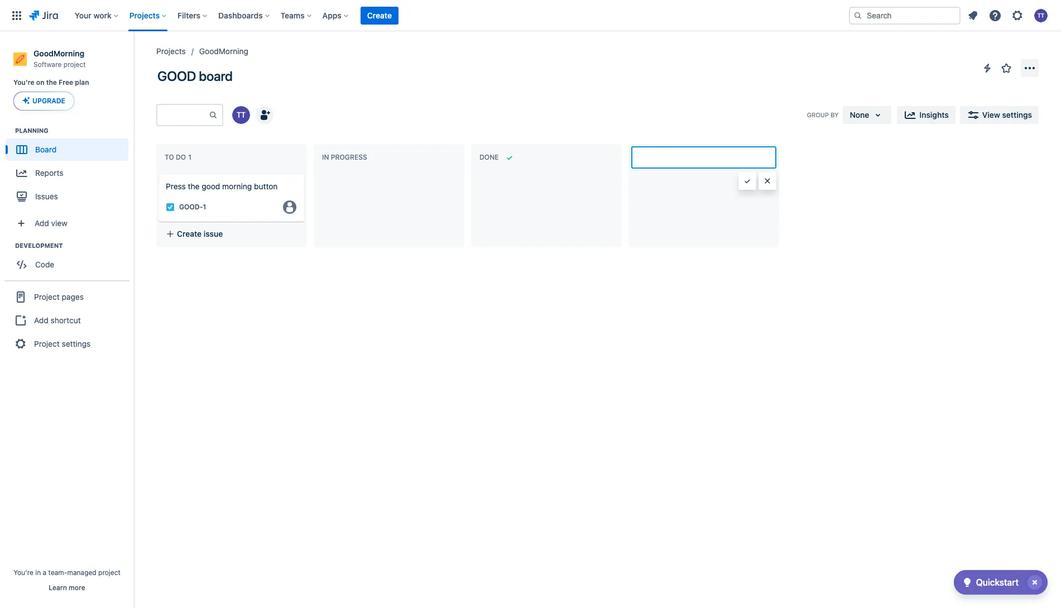 Task type: describe. For each thing, give the bounding box(es) containing it.
good
[[157, 68, 196, 84]]

more
[[69, 584, 85, 592]]

good-1 link
[[179, 202, 206, 212]]

project inside goodmorning software project
[[64, 60, 86, 69]]

teams button
[[277, 6, 316, 24]]

good
[[202, 181, 220, 191]]

settings for project settings
[[62, 339, 91, 348]]

view
[[51, 218, 67, 228]]

good-
[[179, 203, 203, 211]]

group by
[[807, 111, 839, 118]]

you're for you're on the free plan
[[13, 78, 34, 87]]

unassigned image
[[283, 200, 297, 214]]

Search field
[[849, 6, 961, 24]]

view
[[983, 110, 1001, 120]]

notifications image
[[967, 9, 980, 22]]

code link
[[6, 254, 128, 276]]

team-
[[48, 568, 67, 577]]

terry turtle image
[[232, 106, 250, 124]]

your
[[75, 10, 91, 20]]

star good board image
[[1000, 61, 1014, 75]]

learn more
[[49, 584, 85, 592]]

learn more button
[[49, 584, 85, 592]]

create for create
[[367, 10, 392, 20]]

apps button
[[319, 6, 353, 24]]

in progress
[[322, 153, 367, 161]]

check image
[[961, 576, 974, 589]]

development image
[[2, 239, 15, 253]]

project settings
[[34, 339, 91, 348]]

board link
[[6, 139, 128, 161]]

a
[[43, 568, 46, 577]]

projects link
[[156, 45, 186, 58]]

filters button
[[174, 6, 212, 24]]

insights button
[[898, 106, 956, 124]]

project for project settings
[[34, 339, 60, 348]]

dashboards button
[[215, 6, 274, 24]]

press the good morning button
[[166, 181, 278, 191]]

planning image
[[2, 124, 15, 138]]

dismiss quickstart image
[[1026, 574, 1044, 591]]

do
[[176, 153, 186, 161]]

goodmorning software project
[[34, 49, 86, 69]]

filters
[[178, 10, 201, 20]]

quickstart
[[977, 577, 1019, 587]]

progress
[[331, 153, 367, 161]]

add shortcut
[[34, 315, 81, 325]]

add view button
[[7, 212, 127, 235]]

development group
[[6, 241, 133, 279]]

search image
[[854, 11, 863, 20]]

add view
[[35, 218, 67, 228]]

issues link
[[6, 186, 128, 208]]

free
[[59, 78, 73, 87]]

board
[[35, 145, 56, 154]]

press
[[166, 181, 186, 191]]

insights image
[[904, 108, 918, 122]]

1
[[203, 203, 206, 211]]

goodmorning for goodmorning software project
[[34, 49, 84, 58]]

reports
[[35, 168, 63, 178]]

help image
[[989, 9, 1002, 22]]

apps
[[323, 10, 342, 20]]

you're for you're in a team-managed project
[[13, 568, 33, 577]]

in
[[322, 153, 329, 161]]

your work button
[[71, 6, 123, 24]]

goodmorning link
[[199, 45, 249, 58]]

button
[[254, 181, 278, 191]]

your work
[[75, 10, 112, 20]]

dashboards
[[218, 10, 263, 20]]

create issue image
[[152, 166, 166, 180]]

managed
[[67, 568, 96, 577]]

sidebar navigation image
[[122, 45, 146, 67]]

projects for projects link
[[156, 46, 186, 56]]

task image
[[166, 203, 175, 212]]

you're in a team-managed project
[[13, 568, 121, 577]]

group containing project pages
[[4, 281, 130, 360]]

upgrade button
[[14, 92, 74, 110]]

planning
[[15, 127, 48, 134]]

good-1
[[179, 203, 206, 211]]

issues
[[35, 191, 58, 201]]



Task type: locate. For each thing, give the bounding box(es) containing it.
your profile and settings image
[[1035, 9, 1048, 22]]

view settings button
[[960, 106, 1039, 124]]

add people image
[[258, 108, 271, 122]]

1 you're from the top
[[13, 78, 34, 87]]

the left good on the top left of the page
[[188, 181, 200, 191]]

upgrade
[[32, 97, 65, 105]]

quickstart button
[[954, 570, 1048, 595]]

0 horizontal spatial project
[[64, 60, 86, 69]]

1 horizontal spatial the
[[188, 181, 200, 191]]

1 horizontal spatial create
[[367, 10, 392, 20]]

1 horizontal spatial goodmorning
[[199, 46, 249, 56]]

board
[[199, 68, 233, 84]]

goodmorning
[[199, 46, 249, 56], [34, 49, 84, 58]]

create right apps popup button
[[367, 10, 392, 20]]

add inside dropdown button
[[35, 218, 49, 228]]

0 horizontal spatial settings
[[62, 339, 91, 348]]

add left shortcut
[[34, 315, 48, 325]]

group
[[4, 281, 130, 360]]

view settings
[[983, 110, 1033, 120]]

0 vertical spatial settings
[[1003, 110, 1033, 120]]

confirm image
[[743, 176, 752, 185]]

by
[[831, 111, 839, 118]]

you're left on at the top left of the page
[[13, 78, 34, 87]]

0 vertical spatial create
[[367, 10, 392, 20]]

projects for the projects dropdown button
[[129, 10, 160, 20]]

add for add shortcut
[[34, 315, 48, 325]]

project up add shortcut
[[34, 292, 60, 302]]

goodmorning for goodmorning
[[199, 46, 249, 56]]

add shortcut button
[[4, 310, 130, 332]]

reports link
[[6, 161, 128, 186]]

1 vertical spatial create
[[177, 229, 202, 238]]

add inside button
[[34, 315, 48, 325]]

1 vertical spatial you're
[[13, 568, 33, 577]]

project up plan
[[64, 60, 86, 69]]

0 horizontal spatial the
[[46, 78, 57, 87]]

add
[[35, 218, 49, 228], [34, 315, 48, 325]]

0 vertical spatial project
[[64, 60, 86, 69]]

automations menu button icon image
[[981, 61, 995, 75]]

pages
[[62, 292, 84, 302]]

2 project from the top
[[34, 339, 60, 348]]

project pages
[[34, 292, 84, 302]]

you're left in at the bottom of the page
[[13, 568, 33, 577]]

group
[[807, 111, 829, 118]]

settings down the add shortcut button
[[62, 339, 91, 348]]

more image
[[1024, 61, 1037, 75]]

create issue
[[177, 229, 223, 238]]

issue
[[204, 229, 223, 238]]

project
[[34, 292, 60, 302], [34, 339, 60, 348]]

the right on at the top left of the page
[[46, 78, 57, 87]]

create button
[[361, 6, 399, 24]]

create inside button
[[177, 229, 202, 238]]

learn
[[49, 584, 67, 592]]

project settings link
[[4, 332, 130, 356]]

plan
[[75, 78, 89, 87]]

to do element
[[165, 153, 194, 161]]

teams
[[281, 10, 305, 20]]

settings right view
[[1003, 110, 1033, 120]]

projects
[[129, 10, 160, 20], [156, 46, 186, 56]]

settings image
[[1011, 9, 1025, 22]]

2 you're from the top
[[13, 568, 33, 577]]

1 vertical spatial projects
[[156, 46, 186, 56]]

0 vertical spatial add
[[35, 218, 49, 228]]

0 vertical spatial the
[[46, 78, 57, 87]]

create issue button
[[159, 224, 304, 244]]

projects up good
[[156, 46, 186, 56]]

Search this board text field
[[157, 105, 209, 125]]

software
[[34, 60, 62, 69]]

1 horizontal spatial settings
[[1003, 110, 1033, 120]]

0 vertical spatial projects
[[129, 10, 160, 20]]

none button
[[844, 106, 892, 124]]

settings inside button
[[1003, 110, 1033, 120]]

you're
[[13, 78, 34, 87], [13, 568, 33, 577]]

in
[[35, 568, 41, 577]]

shortcut
[[51, 315, 81, 325]]

1 vertical spatial add
[[34, 315, 48, 325]]

0 horizontal spatial create
[[177, 229, 202, 238]]

1 vertical spatial the
[[188, 181, 200, 191]]

insights
[[920, 110, 949, 120]]

projects inside the projects dropdown button
[[129, 10, 160, 20]]

code
[[35, 260, 54, 269]]

0 vertical spatial you're
[[13, 78, 34, 87]]

None field
[[633, 147, 776, 168]]

to do
[[165, 153, 186, 161]]

settings
[[1003, 110, 1033, 120], [62, 339, 91, 348]]

1 vertical spatial project
[[34, 339, 60, 348]]

settings for view settings
[[1003, 110, 1033, 120]]

appswitcher icon image
[[10, 9, 23, 22]]

create
[[367, 10, 392, 20], [177, 229, 202, 238]]

development
[[15, 242, 63, 249]]

project right managed
[[98, 568, 121, 577]]

create for create issue
[[177, 229, 202, 238]]

on
[[36, 78, 44, 87]]

goodmorning inside goodmorning software project
[[34, 49, 84, 58]]

create inside button
[[367, 10, 392, 20]]

0 vertical spatial project
[[34, 292, 60, 302]]

1 horizontal spatial project
[[98, 568, 121, 577]]

add for add view
[[35, 218, 49, 228]]

create left issue
[[177, 229, 202, 238]]

morning
[[222, 181, 252, 191]]

to
[[165, 153, 174, 161]]

project pages link
[[4, 285, 130, 310]]

jira image
[[29, 9, 58, 22], [29, 9, 58, 22]]

goodmorning up the 'board' at the top of page
[[199, 46, 249, 56]]

project down add shortcut
[[34, 339, 60, 348]]

banner
[[0, 0, 1062, 31]]

project
[[64, 60, 86, 69], [98, 568, 121, 577]]

cancel image
[[763, 176, 772, 185]]

good board
[[157, 68, 233, 84]]

projects right work
[[129, 10, 160, 20]]

projects button
[[126, 6, 171, 24]]

banner containing your work
[[0, 0, 1062, 31]]

add left view
[[35, 218, 49, 228]]

1 vertical spatial settings
[[62, 339, 91, 348]]

1 vertical spatial project
[[98, 568, 121, 577]]

planning group
[[6, 126, 133, 211]]

none
[[850, 110, 870, 120]]

0 horizontal spatial goodmorning
[[34, 49, 84, 58]]

the
[[46, 78, 57, 87], [188, 181, 200, 191]]

project for project pages
[[34, 292, 60, 302]]

1 project from the top
[[34, 292, 60, 302]]

done
[[480, 153, 499, 161]]

goodmorning up software
[[34, 49, 84, 58]]

work
[[94, 10, 112, 20]]

you're on the free plan
[[13, 78, 89, 87]]

primary element
[[7, 0, 849, 31]]



Task type: vqa. For each thing, say whether or not it's contained in the screenshot.
board image to the left
no



